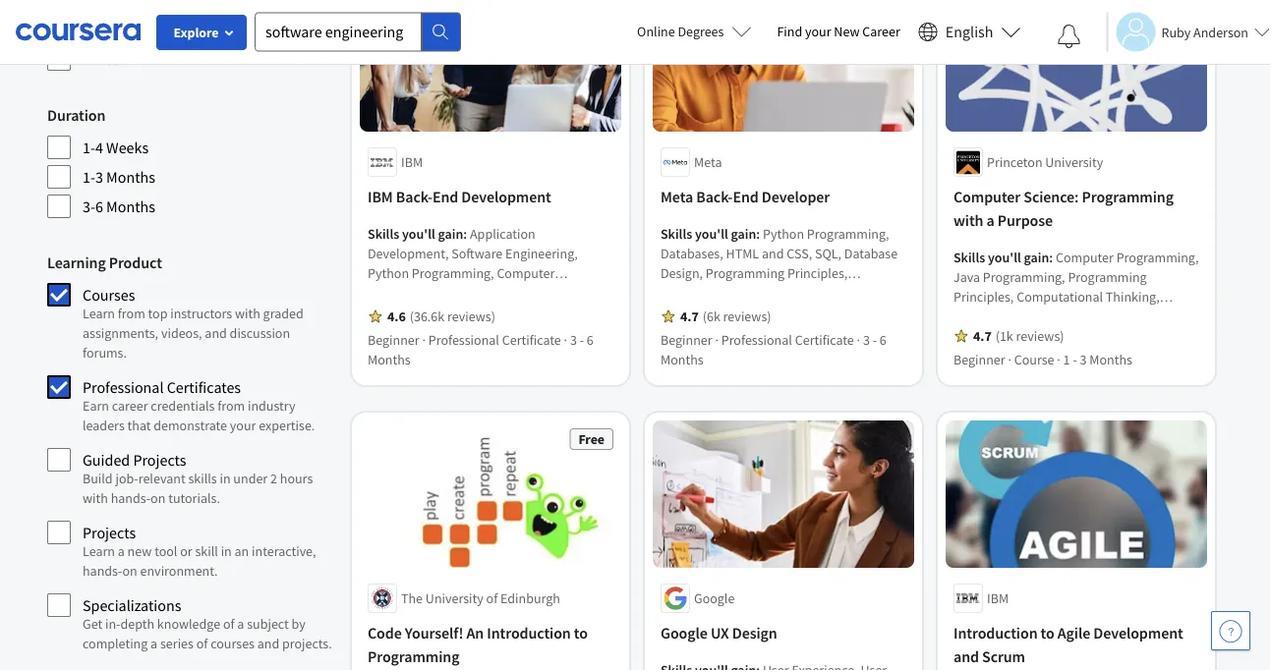 Task type: vqa. For each thing, say whether or not it's contained in the screenshot.


Task type: describe. For each thing, give the bounding box(es) containing it.
top
[[148, 305, 168, 323]]

introduction inside code yourself! an introduction to programming
[[487, 623, 571, 643]]

forums.
[[83, 344, 127, 362]]

google ux design
[[661, 623, 778, 643]]

(6k
[[703, 308, 721, 326]]

build job-relevant skills in under 2 hours with hands-on tutorials.
[[83, 470, 313, 507]]

computer science: programming with a purpose link
[[954, 185, 1200, 232]]

a up courses
[[237, 616, 244, 633]]

discussion
[[230, 325, 290, 342]]

certificate for meta back-end developer
[[795, 332, 854, 349]]

meta for meta
[[694, 154, 722, 171]]

knowledge
[[157, 616, 220, 633]]

the university of edinburgh
[[401, 590, 561, 608]]

mixed
[[83, 49, 121, 69]]

3-
[[83, 197, 95, 216]]

from inside learn from top instructors with graded assignments, videos, and discussion forums.
[[118, 305, 145, 323]]

: for with
[[1050, 249, 1053, 267]]

help center image
[[1220, 620, 1243, 643]]

- for developer
[[873, 332, 877, 349]]

instructors
[[170, 305, 232, 323]]

new
[[834, 23, 860, 40]]

professional certificates
[[83, 378, 241, 397]]

0 vertical spatial projects
[[133, 450, 186, 470]]

find your new career link
[[768, 20, 911, 44]]

beginner · course · 1 - 3 months
[[954, 351, 1133, 369]]

with inside build job-relevant skills in under 2 hours with hands-on tutorials.
[[83, 490, 108, 507]]

get
[[83, 616, 102, 633]]

career
[[112, 397, 148, 415]]

6 inside duration 'group'
[[95, 197, 103, 216]]

4.6
[[387, 308, 406, 326]]

learning product
[[47, 253, 162, 272]]

developer
[[762, 187, 830, 207]]

3-6 months
[[83, 197, 155, 216]]

online degrees
[[637, 23, 724, 40]]

subject
[[247, 616, 289, 633]]

reviews) for developer
[[723, 308, 772, 326]]

get in-depth knowledge of a subject by completing a series of courses and projects.
[[83, 616, 332, 653]]

code
[[368, 623, 402, 643]]

skills
[[188, 470, 217, 488]]

1
[[1064, 351, 1071, 369]]

ux
[[711, 623, 729, 643]]

months down 4.6
[[368, 351, 411, 369]]

with inside learn from top instructors with graded assignments, videos, and discussion forums.
[[235, 305, 260, 323]]

skills you'll gain : for meta
[[661, 225, 763, 243]]

by
[[292, 616, 306, 633]]

your inside earn career credentials from industry leaders that demonstrate your expertise.
[[230, 417, 256, 435]]

beginner · professional certificate · 3 - 6 months for developer
[[661, 332, 887, 369]]

science:
[[1024, 187, 1079, 207]]

- for development
[[580, 332, 584, 349]]

meta for meta back-end developer
[[661, 187, 694, 207]]

an
[[235, 543, 249, 561]]

agile
[[1058, 623, 1091, 643]]

professional for development
[[429, 332, 500, 349]]

meta back-end developer
[[661, 187, 830, 207]]

ibm back-end development link
[[368, 185, 614, 209]]

beginner · professional certificate · 3 - 6 months for development
[[368, 332, 594, 369]]

certificate for ibm back-end development
[[502, 332, 561, 349]]

skills you'll gain : for computer
[[954, 249, 1056, 267]]

university for science:
[[1046, 154, 1104, 171]]

learn for projects
[[83, 543, 115, 561]]

ruby anderson button
[[1107, 12, 1271, 52]]

graded
[[263, 305, 304, 323]]

job-
[[115, 470, 138, 488]]

relevant
[[138, 470, 185, 488]]

advanced
[[83, 20, 147, 39]]

4.7 (1k reviews)
[[974, 328, 1065, 345]]

development for introduction to agile development and scrum
[[1094, 623, 1184, 643]]

beginner for meta back-end developer
[[661, 332, 713, 349]]

depth
[[120, 616, 154, 633]]

introduction to agile development and scrum
[[954, 623, 1184, 667]]

on for guided projects
[[151, 490, 166, 507]]

earn
[[83, 397, 109, 415]]

free
[[579, 431, 605, 449]]

the
[[401, 590, 423, 608]]

princeton university
[[987, 154, 1104, 171]]

hands- for projects
[[83, 563, 122, 580]]

you'll for ibm
[[402, 225, 435, 243]]

gain for with
[[1024, 249, 1050, 267]]

university for yourself!
[[426, 590, 484, 608]]

degrees
[[678, 23, 724, 40]]

skills for ibm back-end development
[[368, 225, 400, 243]]

1- for 3
[[83, 167, 95, 187]]

months right the 1
[[1090, 351, 1133, 369]]

edinburgh
[[501, 590, 561, 608]]

beginner for computer science: programming with a purpose
[[954, 351, 1006, 369]]

1 vertical spatial projects
[[83, 523, 136, 543]]

weeks
[[106, 138, 149, 157]]

specializations
[[83, 596, 181, 616]]

and inside learn from top instructors with graded assignments, videos, and discussion forums.
[[205, 325, 227, 342]]

0 vertical spatial of
[[486, 590, 498, 608]]

projects.
[[282, 635, 332, 653]]

skills for computer science: programming with a purpose
[[954, 249, 986, 267]]

tutorials.
[[168, 490, 220, 507]]

skills you'll gain : for ibm
[[368, 225, 470, 243]]

professional inside learning product group
[[83, 378, 164, 397]]

explore
[[174, 24, 219, 41]]

computer science: programming with a purpose
[[954, 187, 1174, 230]]

1 horizontal spatial of
[[223, 616, 235, 633]]

a inside learn a new tool or skill in an interactive, hands-on environment.
[[118, 543, 125, 561]]

hours
[[280, 470, 313, 488]]

: for developer
[[757, 225, 760, 243]]

that
[[127, 417, 151, 435]]

with inside computer science: programming with a purpose
[[954, 211, 984, 230]]

duration
[[47, 105, 106, 125]]

beginner for ibm back-end development
[[368, 332, 420, 349]]

code yourself! an introduction to programming
[[368, 623, 588, 667]]

videos,
[[161, 325, 202, 342]]

computer
[[954, 187, 1021, 207]]

4.7 (6k reviews)
[[681, 308, 772, 326]]



Task type: locate. For each thing, give the bounding box(es) containing it.
2 horizontal spatial gain
[[1024, 249, 1050, 267]]

0 horizontal spatial with
[[83, 490, 108, 507]]

0 vertical spatial 4.7
[[681, 308, 699, 326]]

course
[[1015, 351, 1055, 369]]

0 horizontal spatial ibm
[[368, 187, 393, 207]]

meta
[[694, 154, 722, 171], [661, 187, 694, 207]]

or
[[180, 543, 192, 561]]

gain down ibm back-end development at left
[[438, 225, 464, 243]]

completing
[[83, 635, 148, 653]]

beginner down (1k
[[954, 351, 1006, 369]]

ibm
[[401, 154, 423, 171], [368, 187, 393, 207], [987, 590, 1009, 608]]

on for projects
[[122, 563, 137, 580]]

skills up 4.6
[[368, 225, 400, 243]]

development for ibm back-end development
[[462, 187, 552, 207]]

demonstrate
[[154, 417, 227, 435]]

with down build
[[83, 490, 108, 507]]

0 horizontal spatial skills
[[368, 225, 400, 243]]

on down relevant in the left of the page
[[151, 490, 166, 507]]

:
[[464, 225, 467, 243], [757, 225, 760, 243], [1050, 249, 1053, 267]]

1 vertical spatial university
[[426, 590, 484, 608]]

gain down purpose
[[1024, 249, 1050, 267]]

1 horizontal spatial -
[[873, 332, 877, 349]]

0 horizontal spatial reviews)
[[447, 308, 496, 326]]

beginner · professional certificate · 3 - 6 months down 4.7 (6k reviews)
[[661, 332, 887, 369]]

hands- up specializations
[[83, 563, 122, 580]]

: down meta back-end developer on the top right of the page
[[757, 225, 760, 243]]

you'll down purpose
[[988, 249, 1022, 267]]

0 horizontal spatial to
[[574, 623, 588, 643]]

on
[[151, 490, 166, 507], [122, 563, 137, 580]]

1 beginner · professional certificate · 3 - 6 months from the left
[[368, 332, 594, 369]]

0 horizontal spatial back-
[[396, 187, 433, 207]]

university
[[1046, 154, 1104, 171], [426, 590, 484, 608]]

1 horizontal spatial with
[[235, 305, 260, 323]]

back- inside 'ibm back-end development' link
[[396, 187, 433, 207]]

from left industry
[[218, 397, 245, 415]]

courses
[[211, 635, 255, 653]]

beginner · professional certificate · 3 - 6 months
[[368, 332, 594, 369], [661, 332, 887, 369]]

1 horizontal spatial beginner · professional certificate · 3 - 6 months
[[661, 332, 887, 369]]

(1k
[[996, 328, 1014, 345]]

learning
[[47, 253, 106, 272]]

back- inside meta back-end developer link
[[697, 187, 733, 207]]

3
[[95, 167, 103, 187], [570, 332, 577, 349], [863, 332, 870, 349], [1080, 351, 1087, 369]]

learn up assignments,
[[83, 305, 115, 323]]

6 for ibm back-end development
[[587, 332, 594, 349]]

professional
[[429, 332, 500, 349], [722, 332, 793, 349], [83, 378, 164, 397]]

gain for developer
[[731, 225, 757, 243]]

2 to from the left
[[1041, 623, 1055, 643]]

skill
[[195, 543, 218, 561]]

0 horizontal spatial certificate
[[502, 332, 561, 349]]

1 vertical spatial learn
[[83, 543, 115, 561]]

2 introduction from the left
[[954, 623, 1038, 643]]

professional for developer
[[722, 332, 793, 349]]

your down industry
[[230, 417, 256, 435]]

industry
[[248, 397, 296, 415]]

hands- inside build job-relevant skills in under 2 hours with hands-on tutorials.
[[111, 490, 151, 507]]

0 horizontal spatial and
[[205, 325, 227, 342]]

google for google
[[694, 590, 735, 608]]

in left an
[[221, 543, 232, 561]]

and down instructors
[[205, 325, 227, 342]]

introduction inside introduction to agile development and scrum
[[954, 623, 1038, 643]]

a left new at bottom left
[[118, 543, 125, 561]]

2 horizontal spatial with
[[954, 211, 984, 230]]

1 horizontal spatial programming
[[1082, 187, 1174, 207]]

1 horizontal spatial professional
[[429, 332, 500, 349]]

1 horizontal spatial to
[[1041, 623, 1055, 643]]

find
[[777, 23, 803, 40]]

1-4 weeks
[[83, 138, 149, 157]]

1 horizontal spatial 4.7
[[974, 328, 992, 345]]

hands- down job-
[[111, 490, 151, 507]]

professional down 4.7 (6k reviews)
[[722, 332, 793, 349]]

0 horizontal spatial on
[[122, 563, 137, 580]]

0 horizontal spatial from
[[118, 305, 145, 323]]

end for developer
[[733, 187, 759, 207]]

months down weeks
[[106, 167, 155, 187]]

0 vertical spatial on
[[151, 490, 166, 507]]

of down knowledge on the bottom of the page
[[196, 635, 208, 653]]

None search field
[[255, 12, 461, 52]]

development inside introduction to agile development and scrum
[[1094, 623, 1184, 643]]

0 horizontal spatial development
[[462, 187, 552, 207]]

1-3 months
[[83, 167, 155, 187]]

0 horizontal spatial -
[[580, 332, 584, 349]]

learn inside learn a new tool or skill in an interactive, hands-on environment.
[[83, 543, 115, 561]]

a down computer
[[987, 211, 995, 230]]

of left edinburgh
[[486, 590, 498, 608]]

0 vertical spatial in
[[220, 470, 231, 488]]

skills you'll gain : down meta back-end developer on the top right of the page
[[661, 225, 763, 243]]

reviews) for development
[[447, 308, 496, 326]]

google ux design link
[[661, 621, 907, 645]]

4.7 for computer science: programming with a purpose
[[974, 328, 992, 345]]

on down new at bottom left
[[122, 563, 137, 580]]

4.7 left (1k
[[974, 328, 992, 345]]

1- down duration
[[83, 138, 95, 157]]

0 horizontal spatial end
[[433, 187, 459, 207]]

learn a new tool or skill in an interactive, hands-on environment.
[[83, 543, 316, 580]]

with up discussion
[[235, 305, 260, 323]]

and down subject
[[257, 635, 280, 653]]

1 vertical spatial in
[[221, 543, 232, 561]]

2 learn from the top
[[83, 543, 115, 561]]

1 horizontal spatial your
[[805, 23, 832, 40]]

in inside learn a new tool or skill in an interactive, hands-on environment.
[[221, 543, 232, 561]]

2 vertical spatial with
[[83, 490, 108, 507]]

ibm for ibm
[[401, 154, 423, 171]]

introduction down edinburgh
[[487, 623, 571, 643]]

princeton
[[987, 154, 1043, 171]]

(36.6k
[[410, 308, 445, 326]]

0 horizontal spatial programming
[[368, 647, 460, 667]]

programming inside computer science: programming with a purpose
[[1082, 187, 1174, 207]]

4.7 for meta back-end developer
[[681, 308, 699, 326]]

skills you'll gain : down purpose
[[954, 249, 1056, 267]]

new
[[127, 543, 152, 561]]

1 horizontal spatial end
[[733, 187, 759, 207]]

1 horizontal spatial development
[[1094, 623, 1184, 643]]

0 horizontal spatial university
[[426, 590, 484, 608]]

1 vertical spatial 4.7
[[974, 328, 992, 345]]

you'll for meta
[[695, 225, 729, 243]]

1 horizontal spatial introduction
[[954, 623, 1038, 643]]

in
[[220, 470, 231, 488], [221, 543, 232, 561]]

gain for development
[[438, 225, 464, 243]]

and
[[205, 325, 227, 342], [257, 635, 280, 653], [954, 647, 979, 667]]

google up google ux design at the right bottom of page
[[694, 590, 735, 608]]

university up science:
[[1046, 154, 1104, 171]]

0 horizontal spatial skills you'll gain :
[[368, 225, 470, 243]]

months down (6k
[[661, 351, 704, 369]]

assignments,
[[83, 325, 158, 342]]

4.6 (36.6k reviews)
[[387, 308, 496, 326]]

programming inside code yourself! an introduction to programming
[[368, 647, 460, 667]]

code yourself! an introduction to programming link
[[368, 621, 614, 669]]

1 horizontal spatial and
[[257, 635, 280, 653]]

end
[[433, 187, 459, 207], [733, 187, 759, 207]]

to
[[574, 623, 588, 643], [1041, 623, 1055, 643]]

1 vertical spatial your
[[230, 417, 256, 435]]

series
[[160, 635, 194, 653]]

programming right science:
[[1082, 187, 1174, 207]]

on inside build job-relevant skills in under 2 hours with hands-on tutorials.
[[151, 490, 166, 507]]

1 learn from the top
[[83, 305, 115, 323]]

gain
[[438, 225, 464, 243], [731, 225, 757, 243], [1024, 249, 1050, 267]]

2 horizontal spatial you'll
[[988, 249, 1022, 267]]

your right find at the right
[[805, 23, 832, 40]]

1- up 3-
[[83, 167, 95, 187]]

hands- inside learn a new tool or skill in an interactive, hands-on environment.
[[83, 563, 122, 580]]

3 inside duration 'group'
[[95, 167, 103, 187]]

0 vertical spatial programming
[[1082, 187, 1174, 207]]

6 for meta back-end developer
[[880, 332, 887, 349]]

What do you want to learn? text field
[[255, 12, 422, 52]]

months down 1-3 months
[[106, 197, 155, 216]]

0 horizontal spatial 6
[[95, 197, 103, 216]]

2 horizontal spatial reviews)
[[1017, 328, 1065, 345]]

0 vertical spatial from
[[118, 305, 145, 323]]

professional down forums.
[[83, 378, 164, 397]]

1 vertical spatial from
[[218, 397, 245, 415]]

skills down meta back-end developer on the top right of the page
[[661, 225, 693, 243]]

0 vertical spatial hands-
[[111, 490, 151, 507]]

to inside code yourself! an introduction to programming
[[574, 623, 588, 643]]

2 horizontal spatial :
[[1050, 249, 1053, 267]]

hands- for guided projects
[[111, 490, 151, 507]]

0 horizontal spatial 4.7
[[681, 308, 699, 326]]

professional down 4.6 (36.6k reviews)
[[429, 332, 500, 349]]

career
[[863, 23, 901, 40]]

1 horizontal spatial reviews)
[[723, 308, 772, 326]]

2 horizontal spatial and
[[954, 647, 979, 667]]

0 vertical spatial your
[[805, 23, 832, 40]]

1 horizontal spatial :
[[757, 225, 760, 243]]

1 horizontal spatial ibm
[[401, 154, 423, 171]]

1 horizontal spatial back-
[[697, 187, 733, 207]]

2 back- from the left
[[697, 187, 733, 207]]

programming down yourself!
[[368, 647, 460, 667]]

google left "ux"
[[661, 623, 708, 643]]

in right "skills"
[[220, 470, 231, 488]]

1 vertical spatial development
[[1094, 623, 1184, 643]]

online degrees button
[[622, 10, 768, 53]]

skills down computer
[[954, 249, 986, 267]]

projects down that
[[133, 450, 186, 470]]

projects
[[133, 450, 186, 470], [83, 523, 136, 543]]

0 horizontal spatial professional
[[83, 378, 164, 397]]

1- for 4
[[83, 138, 95, 157]]

1 horizontal spatial certificate
[[795, 332, 854, 349]]

you'll down meta back-end developer on the top right of the page
[[695, 225, 729, 243]]

: down ibm back-end development at left
[[464, 225, 467, 243]]

skills you'll gain : down ibm back-end development at left
[[368, 225, 470, 243]]

with down computer
[[954, 211, 984, 230]]

and inside get in-depth knowledge of a subject by completing a series of courses and projects.
[[257, 635, 280, 653]]

beginner down (6k
[[661, 332, 713, 349]]

2 horizontal spatial of
[[486, 590, 498, 608]]

1 vertical spatial with
[[235, 305, 260, 323]]

beginner · professional certificate · 3 - 6 months down 4.6 (36.6k reviews)
[[368, 332, 594, 369]]

2 vertical spatial of
[[196, 635, 208, 653]]

1 to from the left
[[574, 623, 588, 643]]

on inside learn a new tool or skill in an interactive, hands-on environment.
[[122, 563, 137, 580]]

english
[[946, 22, 994, 42]]

reviews) for with
[[1017, 328, 1065, 345]]

0 vertical spatial meta
[[694, 154, 722, 171]]

1 certificate from the left
[[502, 332, 561, 349]]

credentials
[[151, 397, 215, 415]]

1 vertical spatial programming
[[368, 647, 460, 667]]

google for google ux design
[[661, 623, 708, 643]]

back- for ibm
[[396, 187, 433, 207]]

1 horizontal spatial from
[[218, 397, 245, 415]]

0 vertical spatial ibm
[[401, 154, 423, 171]]

0 vertical spatial development
[[462, 187, 552, 207]]

expertise.
[[259, 417, 315, 435]]

of up courses
[[223, 616, 235, 633]]

scrum
[[983, 647, 1026, 667]]

0 horizontal spatial introduction
[[487, 623, 571, 643]]

interactive,
[[252, 543, 316, 561]]

back- for meta
[[697, 187, 733, 207]]

0 horizontal spatial of
[[196, 635, 208, 653]]

1 vertical spatial 1-
[[83, 167, 95, 187]]

skills
[[368, 225, 400, 243], [661, 225, 693, 243], [954, 249, 986, 267]]

learn for courses
[[83, 305, 115, 323]]

tool
[[155, 543, 177, 561]]

2 horizontal spatial ibm
[[987, 590, 1009, 608]]

university up yourself!
[[426, 590, 484, 608]]

from up assignments,
[[118, 305, 145, 323]]

0 horizontal spatial :
[[464, 225, 467, 243]]

4
[[95, 138, 103, 157]]

1 vertical spatial ibm
[[368, 187, 393, 207]]

you'll for computer
[[988, 249, 1022, 267]]

ibm for introduction
[[987, 590, 1009, 608]]

google inside "link"
[[661, 623, 708, 643]]

certificate
[[502, 332, 561, 349], [795, 332, 854, 349]]

to inside introduction to agile development and scrum
[[1041, 623, 1055, 643]]

build
[[83, 470, 113, 488]]

0 vertical spatial google
[[694, 590, 735, 608]]

end for development
[[433, 187, 459, 207]]

1 vertical spatial google
[[661, 623, 708, 643]]

2 end from the left
[[733, 187, 759, 207]]

learning product group
[[47, 251, 332, 662]]

ruby
[[1162, 23, 1191, 41]]

beginner down 4.6
[[368, 332, 420, 349]]

1 horizontal spatial 6
[[587, 332, 594, 349]]

reviews) right '(36.6k'
[[447, 308, 496, 326]]

skills for meta back-end developer
[[661, 225, 693, 243]]

introduction to agile development and scrum link
[[954, 621, 1200, 669]]

0 horizontal spatial beginner · professional certificate · 3 - 6 months
[[368, 332, 594, 369]]

6
[[95, 197, 103, 216], [587, 332, 594, 349], [880, 332, 887, 349]]

beginner
[[368, 332, 420, 349], [661, 332, 713, 349], [954, 351, 1006, 369]]

0 horizontal spatial beginner
[[368, 332, 420, 349]]

environment.
[[140, 563, 218, 580]]

learn inside learn from top instructors with graded assignments, videos, and discussion forums.
[[83, 305, 115, 323]]

ruby anderson
[[1162, 23, 1249, 41]]

2 horizontal spatial -
[[1073, 351, 1078, 369]]

2 beginner · professional certificate · 3 - 6 months from the left
[[661, 332, 887, 369]]

a left series
[[151, 635, 158, 653]]

learn
[[83, 305, 115, 323], [83, 543, 115, 561]]

1 horizontal spatial on
[[151, 490, 166, 507]]

show notifications image
[[1058, 25, 1081, 48]]

1 vertical spatial on
[[122, 563, 137, 580]]

programming
[[1082, 187, 1174, 207], [368, 647, 460, 667]]

2 horizontal spatial 6
[[880, 332, 887, 349]]

a
[[987, 211, 995, 230], [118, 543, 125, 561], [237, 616, 244, 633], [151, 635, 158, 653]]

2 1- from the top
[[83, 167, 95, 187]]

yourself!
[[405, 623, 464, 643]]

0 horizontal spatial gain
[[438, 225, 464, 243]]

gain down meta back-end developer on the top right of the page
[[731, 225, 757, 243]]

you'll down ibm back-end development at left
[[402, 225, 435, 243]]

introduction up 'scrum'
[[954, 623, 1038, 643]]

courses
[[83, 285, 135, 305]]

2 horizontal spatial beginner
[[954, 351, 1006, 369]]

in inside build job-relevant skills in under 2 hours with hands-on tutorials.
[[220, 470, 231, 488]]

1 back- from the left
[[396, 187, 433, 207]]

0 horizontal spatial you'll
[[402, 225, 435, 243]]

a inside computer science: programming with a purpose
[[987, 211, 995, 230]]

an
[[467, 623, 484, 643]]

guided
[[83, 450, 130, 470]]

0 vertical spatial learn
[[83, 305, 115, 323]]

and inside introduction to agile development and scrum
[[954, 647, 979, 667]]

english button
[[911, 0, 1029, 64]]

from inside earn career credentials from industry leaders that demonstrate your expertise.
[[218, 397, 245, 415]]

0 vertical spatial with
[[954, 211, 984, 230]]

learn left new at bottom left
[[83, 543, 115, 561]]

learn from top instructors with graded assignments, videos, and discussion forums.
[[83, 305, 304, 362]]

·
[[422, 332, 426, 349], [564, 332, 568, 349], [715, 332, 719, 349], [857, 332, 861, 349], [1008, 351, 1012, 369], [1058, 351, 1061, 369]]

0 vertical spatial 1-
[[83, 138, 95, 157]]

1 vertical spatial of
[[223, 616, 235, 633]]

duration group
[[47, 103, 332, 219]]

1-
[[83, 138, 95, 157], [83, 167, 95, 187]]

months
[[106, 167, 155, 187], [106, 197, 155, 216], [368, 351, 411, 369], [661, 351, 704, 369], [1090, 351, 1133, 369]]

certificates
[[167, 378, 241, 397]]

: for development
[[464, 225, 467, 243]]

1 introduction from the left
[[487, 623, 571, 643]]

guided projects
[[83, 450, 186, 470]]

: down purpose
[[1050, 249, 1053, 267]]

2 horizontal spatial skills
[[954, 249, 986, 267]]

1 vertical spatial meta
[[661, 187, 694, 207]]

1 vertical spatial hands-
[[83, 563, 122, 580]]

4.7 left (6k
[[681, 308, 699, 326]]

ibm back-end development
[[368, 187, 552, 207]]

1 horizontal spatial gain
[[731, 225, 757, 243]]

and left 'scrum'
[[954, 647, 979, 667]]

1 horizontal spatial skills you'll gain :
[[661, 225, 763, 243]]

leaders
[[83, 417, 125, 435]]

meta back-end developer link
[[661, 185, 907, 209]]

google
[[694, 590, 735, 608], [661, 623, 708, 643]]

2 certificate from the left
[[795, 332, 854, 349]]

purpose
[[998, 211, 1053, 230]]

reviews) up beginner · course · 1 - 3 months at right
[[1017, 328, 1065, 345]]

0 horizontal spatial your
[[230, 417, 256, 435]]

reviews) right (6k
[[723, 308, 772, 326]]

1 end from the left
[[433, 187, 459, 207]]

projects down build
[[83, 523, 136, 543]]

1 horizontal spatial you'll
[[695, 225, 729, 243]]

2 horizontal spatial skills you'll gain :
[[954, 249, 1056, 267]]

coursera image
[[16, 16, 141, 47]]

1 horizontal spatial skills
[[661, 225, 693, 243]]

1 1- from the top
[[83, 138, 95, 157]]

anderson
[[1194, 23, 1249, 41]]



